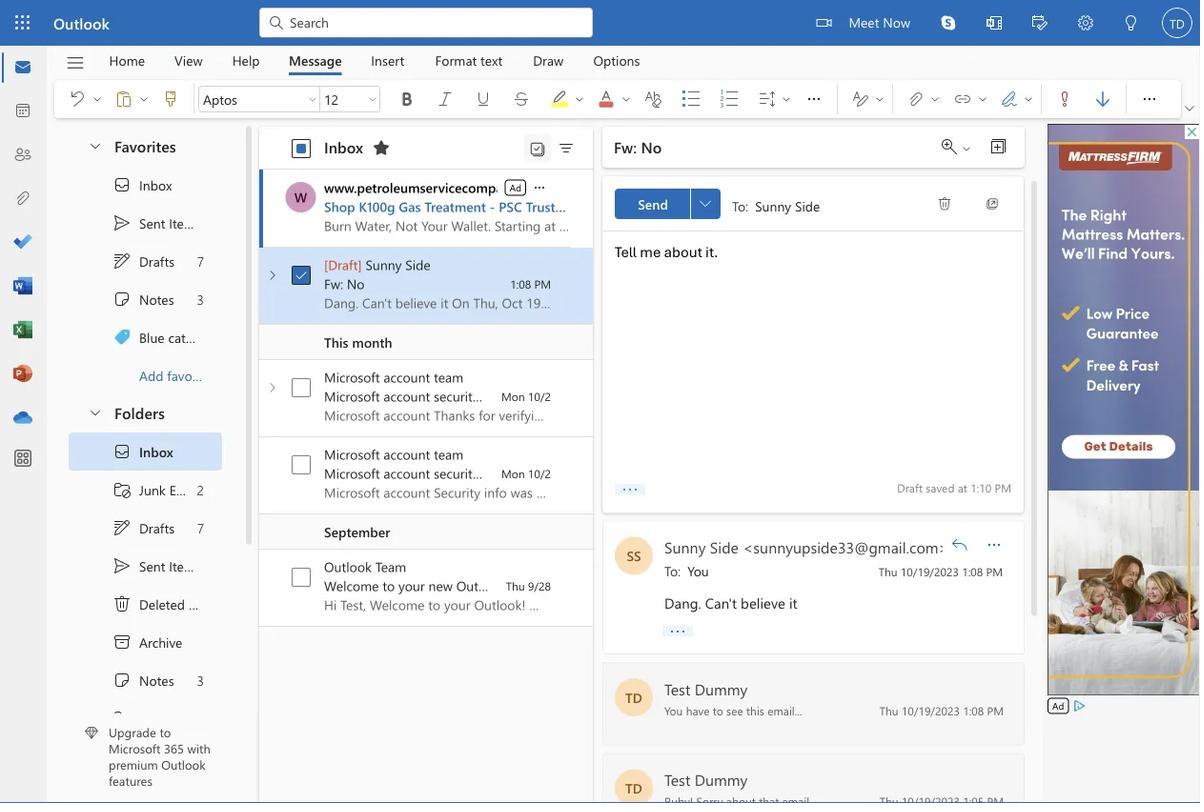 Task type: vqa. For each thing, say whether or not it's contained in the screenshot.
leftmost You
yes



Task type: locate. For each thing, give the bounding box(es) containing it.
 inside email message element
[[670, 624, 686, 639]]

 inside tree
[[113, 557, 132, 576]]

items right deleted
[[189, 596, 221, 613]]

7 for 
[[197, 252, 204, 270]]

2 test from the top
[[665, 770, 691, 790]]

12/8oz
[[622, 217, 663, 235]]

td for test dummy image
[[626, 689, 643, 707]]

to: left sunny side 'popup button'
[[732, 197, 749, 214]]

saved
[[926, 481, 955, 496]]

2  from the top
[[113, 557, 132, 576]]

 button down dang.
[[663, 624, 693, 639]]

info for was
[[483, 465, 506, 482]]

people image
[[13, 146, 32, 165]]

 inside tree item
[[113, 595, 132, 614]]

1 horizontal spatial 
[[1185, 104, 1195, 113]]

1 horizontal spatial fw:
[[614, 137, 637, 157]]

outlook right the premium
[[161, 757, 206, 773]]

2 sent from the top
[[139, 558, 165, 575]]

tree
[[69, 433, 222, 804]]

 inbox down the folders tree item
[[113, 442, 173, 461]]

 tree item
[[69, 242, 222, 280], [69, 509, 222, 547]]

 junk email 2
[[113, 481, 204, 500]]

1 7 from the top
[[197, 252, 204, 270]]

1 drafts from the top
[[139, 252, 175, 270]]

 inside favorites tree
[[113, 252, 132, 271]]

fw: no down  button
[[614, 137, 662, 157]]

welcome
[[324, 577, 379, 595]]

0 vertical spatial 10/2
[[528, 389, 551, 404]]

1 vertical spatial thu 10/19/2023 1:08 pm
[[880, 703, 1004, 718]]

1 vertical spatial  button
[[265, 380, 280, 396]]

mon 10/2 for verification
[[502, 389, 551, 404]]

0 vertical spatial 
[[937, 196, 952, 212]]

1 vertical spatial 
[[700, 198, 711, 210]]

1 vertical spatial drafts
[[139, 519, 175, 537]]

 deleted items
[[113, 595, 221, 614]]

1 horizontal spatial at
[[958, 481, 968, 496]]

premium features image
[[85, 727, 98, 740]]

1 vertical spatial 10/2
[[528, 466, 551, 481]]

1 vertical spatial outlook
[[324, 558, 372, 576]]

1  tree item from the top
[[69, 280, 222, 318]]

notes up blue
[[139, 291, 174, 308]]

1  from the top
[[113, 214, 132, 233]]

0 vertical spatial sent
[[139, 214, 165, 232]]

you
[[688, 563, 709, 580], [665, 703, 683, 718]]

2  from the top
[[265, 380, 280, 396]]

select a conversation image
[[292, 456, 311, 475]]

0 vertical spatial  button
[[265, 268, 280, 283]]

select a conversation checkbox up september
[[286, 450, 324, 481]]

 tree item down favorites 'tree item'
[[69, 204, 222, 242]]

to: left 'you' popup button
[[665, 563, 681, 580]]

None text field
[[732, 194, 830, 216], [665, 560, 865, 582]]

test dummy for test dummy image
[[665, 679, 748, 699]]

1 horizontal spatial no
[[641, 137, 662, 157]]

message list list box
[[259, 170, 698, 803]]

tab list
[[94, 46, 655, 75]]

you inside text box
[[688, 563, 709, 580]]

 notes
[[113, 290, 174, 309], [113, 671, 174, 690]]

pm right 1:10 at the right of the page
[[995, 481, 1012, 496]]

insert
[[371, 51, 405, 69]]

 for 
[[113, 519, 132, 538]]

10/2 down the verification
[[528, 466, 551, 481]]

0 horizontal spatial side
[[405, 256, 431, 274]]

1 mon from the top
[[502, 389, 525, 404]]

1  from the top
[[113, 290, 132, 309]]

select a conversation image inside checkbox
[[292, 568, 311, 587]]

td inside test dummy image
[[626, 689, 643, 707]]

 button down td image
[[1181, 99, 1198, 118]]

1 notes from the top
[[139, 291, 174, 308]]

0 horizontal spatial  button
[[690, 189, 721, 219]]

1  tree item from the top
[[69, 166, 222, 204]]


[[851, 90, 871, 109]]

at left 1:10 at the right of the page
[[958, 481, 968, 496]]

1  inbox from the top
[[113, 175, 172, 195]]

0 vertical spatial  tree item
[[69, 166, 222, 204]]

burn
[[324, 217, 352, 235]]

blue
[[139, 329, 165, 346]]

1 sent from the top
[[139, 214, 165, 232]]

 tree item for 
[[69, 509, 222, 547]]


[[758, 90, 777, 109]]

1 td from the top
[[626, 689, 643, 707]]

7 inside favorites tree
[[197, 252, 204, 270]]

security for was
[[434, 465, 479, 482]]

0 vertical spatial 3
[[197, 291, 204, 308]]

 right  on the top of page
[[138, 93, 150, 105]]

ad left the set your advertising preferences image
[[1053, 700, 1064, 713]]

add favorite
[[139, 367, 212, 384]]

side inside email message element
[[710, 537, 739, 558]]

 tree item for 
[[69, 242, 222, 280]]

 up it.
[[700, 198, 711, 210]]

3 select a conversation checkbox from the top
[[286, 450, 324, 481]]

1 info from the top
[[483, 388, 506, 405]]

dummy up 'you have to see this email...' on the right of page
[[695, 679, 748, 699]]

info left was
[[483, 465, 506, 482]]

side inside text box
[[795, 197, 820, 214]]

inbox up  junk email 2
[[139, 443, 173, 461]]

 notes up  tree item at the top left of the page
[[113, 290, 174, 309]]

 
[[1000, 90, 1034, 109]]

 inside  
[[961, 143, 973, 154]]

1  drafts from the top
[[113, 252, 175, 271]]

0 vertical spatial at
[[545, 217, 556, 235]]

0 horizontal spatial ad
[[510, 181, 522, 194]]

2 drafts from the top
[[139, 519, 175, 537]]

0 vertical spatial dummy
[[695, 679, 748, 699]]

select a conversation image up select a conversation image
[[292, 379, 311, 398]]

microsoft account team up microsoft account security info was added
[[324, 446, 464, 463]]

1:10
[[971, 481, 992, 496]]

1  from the top
[[113, 252, 132, 271]]

drafts inside tree
[[139, 519, 175, 537]]

2  tree item from the top
[[69, 547, 222, 585]]

0 vertical spatial security
[[434, 388, 479, 405]]

outlook up welcome
[[324, 558, 372, 576]]

draw
[[533, 51, 564, 69]]

outlook up  button at the left top of the page
[[53, 12, 110, 33]]

1  button from the top
[[265, 268, 280, 283]]

0 vertical spatial 7
[[197, 252, 204, 270]]

account
[[384, 369, 430, 386], [384, 388, 430, 405], [384, 446, 430, 463], [384, 465, 430, 482], [537, 577, 583, 595]]

10/2 up added
[[528, 389, 551, 404]]

 right the 
[[985, 535, 1004, 554]]

1 vertical spatial mon
[[502, 466, 525, 481]]

3 up  tree item
[[197, 672, 204, 690]]

0 vertical spatial notes
[[139, 291, 174, 308]]

fw: no down [draft] on the top left of the page
[[324, 275, 365, 293]]

2  tree item from the top
[[69, 509, 222, 547]]

meet
[[849, 13, 879, 31]]

2 7 from the top
[[197, 519, 204, 537]]

7 up the category
[[197, 252, 204, 270]]

no
[[641, 137, 662, 157], [347, 275, 365, 293]]

sunny inside text box
[[755, 197, 791, 214]]

 sent items inside favorites tree
[[113, 214, 201, 233]]

fw: down [draft] on the top left of the page
[[324, 275, 343, 293]]

none text field inside email message element
[[665, 560, 865, 582]]

1 horizontal spatial  button
[[979, 530, 1010, 560]]

see
[[727, 703, 743, 718]]

1  button from the left
[[90, 84, 105, 114]]

 button
[[90, 84, 105, 114], [136, 84, 152, 114]]

1 vertical spatial  tree item
[[69, 547, 222, 585]]

items down favorites 'tree item'
[[169, 214, 201, 232]]

1 vertical spatial 
[[113, 442, 132, 461]]

0 vertical spatial  tree item
[[69, 280, 222, 318]]

 drafts down '' 'tree item'
[[113, 519, 175, 538]]

ad up psc
[[510, 181, 522, 194]]

 notes inside favorites tree
[[113, 290, 174, 309]]

Search for email, meetings, files and more. field
[[288, 12, 582, 32]]

2 dummy from the top
[[695, 770, 748, 790]]

1 3 from the top
[[197, 291, 204, 308]]

not
[[396, 217, 418, 235]]

2  from the top
[[113, 519, 132, 538]]

sent
[[139, 214, 165, 232], [139, 558, 165, 575]]

 tree item
[[69, 280, 222, 318], [69, 662, 222, 700]]

 button down  
[[78, 128, 111, 163]]

1:08
[[510, 277, 531, 292], [962, 564, 983, 580], [963, 703, 984, 718]]

test dummy up have
[[665, 679, 748, 699]]

 button right the 
[[979, 530, 1010, 560]]

1 vertical spatial inbox
[[139, 176, 172, 194]]

 down favorites 'tree item'
[[113, 214, 132, 233]]

your
[[422, 217, 448, 235]]

1  from the top
[[113, 175, 132, 195]]

Message body, press Alt+F10 to exit text field
[[615, 243, 1012, 472]]

1 vertical spatial notes
[[139, 672, 174, 690]]

outlook for outlook team
[[324, 558, 372, 576]]

1 horizontal spatial sunny
[[665, 537, 706, 558]]


[[265, 268, 280, 283], [265, 380, 280, 396]]

 down  
[[88, 138, 103, 153]]

 down 
[[113, 519, 132, 538]]

0 vertical spatial 
[[113, 252, 132, 271]]

thu inside email message element
[[879, 564, 898, 580]]

1  sent items from the top
[[113, 214, 201, 233]]


[[953, 90, 973, 109]]

 right 
[[930, 93, 941, 105]]

onedrive image
[[13, 409, 32, 428]]

no down  button
[[641, 137, 662, 157]]

 tree item
[[69, 700, 222, 738]]

outlook banner
[[0, 0, 1200, 48]]

to do image
[[13, 234, 32, 253]]


[[65, 53, 85, 73]]

 drafts inside favorites tree
[[113, 252, 175, 271]]

 right 
[[92, 93, 103, 105]]

1 vertical spatial 
[[113, 557, 132, 576]]

1  notes from the top
[[113, 290, 174, 309]]

 right favorite
[[265, 380, 280, 396]]

 inside  popup button
[[532, 180, 547, 195]]

 button
[[945, 530, 975, 560]]

to inside message list list box
[[383, 577, 395, 595]]

0 vertical spatial  notes
[[113, 290, 174, 309]]

september heading
[[259, 515, 593, 550]]

Select a conversation checkbox
[[286, 260, 324, 291], [286, 373, 324, 403], [286, 450, 324, 481]]

3 up the category
[[197, 291, 204, 308]]

 button inside include group
[[975, 84, 991, 114]]

to: you
[[665, 563, 709, 580]]

 button
[[983, 132, 1014, 162]]

outlook inside message list list box
[[324, 558, 372, 576]]

 button right  on the top of page
[[136, 84, 152, 114]]

this
[[324, 333, 349, 351]]

 right  at the right top of page
[[961, 143, 973, 154]]

0 vertical spatial 
[[113, 214, 132, 233]]

you button
[[685, 562, 712, 582]]

have
[[686, 703, 710, 718]]

dummy down 'you have to see this email...' on the right of page
[[695, 770, 748, 790]]

mon left added
[[502, 466, 525, 481]]

set your advertising preferences image
[[1072, 699, 1087, 714]]

 search field
[[259, 0, 593, 43]]

2  inbox from the top
[[113, 442, 173, 461]]

help button
[[218, 46, 274, 75]]

you left have
[[665, 703, 683, 718]]

 sent items for first  tree item from the top
[[113, 214, 201, 233]]

0 horizontal spatial you
[[665, 703, 683, 718]]

1 microsoft account team from the top
[[324, 369, 464, 386]]

tags group
[[1046, 80, 1122, 114]]

2 horizontal spatial outlook
[[324, 558, 372, 576]]

starting
[[495, 217, 541, 235]]

www.petroleumservicecompany.com/k100g image
[[286, 182, 316, 213]]

1 vertical spatial  tree item
[[69, 509, 222, 547]]

2 info from the top
[[483, 465, 506, 482]]

1 security from the top
[[434, 388, 479, 405]]

1 vertical spatial sunny
[[366, 256, 402, 274]]

application
[[0, 0, 1200, 804]]

this month
[[324, 333, 392, 351]]

 blue category
[[113, 328, 220, 347]]

 tree item up deleted
[[69, 547, 222, 585]]


[[1000, 90, 1019, 109]]

1 horizontal spatial fw: no
[[614, 137, 662, 157]]

 up 
[[113, 252, 132, 271]]

side
[[795, 197, 820, 214], [405, 256, 431, 274], [710, 537, 739, 558]]

items up  deleted items
[[169, 558, 201, 575]]

 tree item
[[69, 166, 222, 204], [69, 433, 222, 471]]

dang. can't believe it
[[665, 594, 798, 613]]

1:08 inside message list list box
[[510, 277, 531, 292]]

inbox inside tree
[[139, 443, 173, 461]]

 inside basic text group
[[805, 90, 824, 109]]

 right 
[[1140, 90, 1159, 109]]

2 security from the top
[[434, 465, 479, 482]]

was
[[509, 465, 531, 482]]

2  sent items from the top
[[113, 557, 201, 576]]

sent up  tree item
[[139, 558, 165, 575]]

 inside  
[[1023, 93, 1034, 105]]

1 vertical spatial td
[[626, 780, 643, 798]]

to for welcome to your new outlook.com account
[[383, 577, 395, 595]]

email
[[169, 481, 201, 499]]

2 vertical spatial items
[[189, 596, 221, 613]]

team up microsoft account security info verification
[[434, 369, 464, 386]]

to inside upgrade to microsoft 365 with premium outlook features
[[160, 725, 171, 741]]

1 select a conversation image from the top
[[292, 379, 311, 398]]

0 vertical spatial select a conversation image
[[292, 379, 311, 398]]

2 microsoft account team from the top
[[324, 446, 464, 463]]

 
[[907, 90, 941, 109]]

 
[[851, 90, 886, 109]]

 for  deleted items
[[113, 595, 132, 614]]

security for verification
[[434, 388, 479, 405]]

upgrade to microsoft 365 with premium outlook features
[[109, 725, 211, 790]]

inbox inside inbox 
[[324, 137, 363, 157]]

test dummy down have
[[665, 770, 748, 790]]

calendar image
[[13, 102, 32, 121]]

sunny inside message list list box
[[366, 256, 402, 274]]

0 horizontal spatial 
[[623, 482, 638, 498]]

1 horizontal spatial to:
[[732, 197, 749, 214]]

 inbox inside tree
[[113, 442, 173, 461]]

 sent items down favorites 'tree item'
[[113, 214, 201, 233]]

1 select a conversation checkbox from the top
[[286, 260, 324, 291]]

 inbox inside favorites tree
[[113, 175, 172, 195]]

to:
[[732, 197, 749, 214], [665, 563, 681, 580]]


[[267, 13, 286, 32]]

 button right 
[[90, 84, 105, 114]]

 button
[[58, 84, 90, 114]]

ss button
[[615, 537, 653, 575]]

drafts for 
[[139, 252, 175, 270]]

Font size text field
[[320, 88, 364, 111]]

1 vertical spatial test dummy
[[665, 770, 748, 790]]

2 vertical spatial outlook
[[161, 757, 206, 773]]

to: inside sunny side text box
[[732, 197, 749, 214]]

to for upgrade to microsoft 365 with premium outlook features
[[160, 725, 171, 741]]

1 vertical spatial 7
[[197, 519, 204, 537]]

test
[[665, 679, 691, 699], [665, 770, 691, 790]]

email message element
[[603, 521, 1025, 655]]

1 test dummy from the top
[[665, 679, 748, 699]]

 left folders
[[88, 405, 103, 420]]

 up 
[[113, 290, 132, 309]]

pm inside message list list box
[[534, 277, 551, 292]]

shop
[[324, 198, 355, 215]]

thu
[[879, 564, 898, 580], [506, 579, 525, 594], [880, 703, 899, 718]]

2 mon from the top
[[502, 466, 525, 481]]

inbox down favorites 'tree item'
[[139, 176, 172, 194]]

0 horizontal spatial  button
[[615, 482, 645, 498]]

sunny side <sunnyupside33@gmail.com>
[[665, 537, 949, 558]]

1  tree item from the top
[[69, 242, 222, 280]]

microsoft
[[324, 369, 380, 386], [324, 388, 380, 405], [324, 446, 380, 463], [324, 465, 380, 482], [109, 741, 161, 757]]

 button up it.
[[690, 189, 721, 219]]

test dummy image
[[615, 679, 653, 717]]

select a conversation checkbox containing 
[[286, 260, 324, 291]]


[[436, 90, 455, 109]]

 left font color image
[[574, 93, 585, 105]]

0 vertical spatial side
[[795, 197, 820, 214]]

select a conversation image
[[292, 379, 311, 398], [292, 568, 311, 587]]

1 horizontal spatial side
[[710, 537, 739, 558]]

2 team from the top
[[434, 446, 464, 463]]

2 horizontal spatial  button
[[1131, 80, 1169, 118]]


[[113, 481, 132, 500]]

 
[[953, 90, 989, 109]]


[[557, 139, 576, 158]]

2 3 from the top
[[197, 672, 204, 690]]

draft
[[897, 481, 923, 496]]

drafts inside favorites tree
[[139, 252, 175, 270]]

1 vertical spatial  notes
[[113, 671, 174, 690]]

inbox for 2nd  tree item from the bottom of the page
[[139, 176, 172, 194]]

 
[[114, 90, 150, 109]]

0 vertical spatial 
[[113, 290, 132, 309]]

2  from the top
[[113, 671, 132, 690]]

td down test dummy image
[[626, 780, 643, 798]]

 inside button
[[937, 196, 952, 212]]

test up have
[[665, 679, 691, 699]]

to: sunny side
[[732, 197, 820, 214]]

 up ss
[[623, 482, 638, 498]]

pm left the set your advertising preferences image
[[987, 703, 1004, 718]]

pm inside email message element
[[986, 564, 1003, 580]]

sent down favorites 'tree item'
[[139, 214, 165, 232]]

2  drafts from the top
[[113, 519, 175, 538]]

 tree item
[[69, 624, 222, 662]]

2 horizontal spatial side
[[795, 197, 820, 214]]

td inside test dummy icon
[[626, 780, 643, 798]]

 button for 
[[90, 84, 105, 114]]

0 vertical spatial to:
[[732, 197, 749, 214]]

sunny for to:
[[755, 197, 791, 214]]

 tree item down  archive
[[69, 662, 222, 700]]

 button
[[1046, 84, 1084, 114]]

sent inside tree
[[139, 558, 165, 575]]

k100g
[[359, 198, 395, 215]]

 button
[[1181, 99, 1198, 118], [690, 189, 721, 219]]

 button left folders
[[78, 395, 111, 430]]

 button left font color image
[[572, 84, 587, 114]]

3 inside tree
[[197, 672, 204, 690]]

2 horizontal spatial sunny
[[755, 197, 791, 214]]

 inside  
[[781, 93, 792, 105]]

 down dang.
[[670, 624, 686, 639]]

0 vertical spatial test
[[665, 679, 691, 699]]

0 vertical spatial mon 10/2
[[502, 389, 551, 404]]

 drafts for 
[[113, 252, 175, 271]]

1 vertical spatial 10/19/2023
[[902, 703, 960, 718]]

1 vertical spatial select a conversation image
[[292, 568, 311, 587]]

2 10/2 from the top
[[528, 466, 551, 481]]

 button for fw: no
[[265, 268, 280, 283]]

0 vertical spatial mon
[[502, 389, 525, 404]]

category
[[168, 329, 220, 346]]

 inside  
[[92, 93, 103, 105]]

0 vertical spatial items
[[169, 214, 201, 232]]

0 vertical spatial  tree item
[[69, 204, 222, 242]]

1 vertical spatial  tree item
[[69, 662, 222, 700]]

mon up was
[[502, 389, 525, 404]]

pm down 1:10 at the right of the page
[[986, 564, 1003, 580]]


[[1124, 15, 1139, 31]]

 button down message button
[[305, 86, 320, 113]]

2 mon 10/2 from the top
[[502, 466, 551, 481]]

 up  tree item
[[113, 557, 132, 576]]

 sent items up deleted
[[113, 557, 201, 576]]

0 horizontal spatial to
[[160, 725, 171, 741]]

sent inside favorites tree
[[139, 214, 165, 232]]

fw: no inside message list list box
[[324, 275, 365, 293]]

10/2 for was
[[528, 466, 551, 481]]

 right the 
[[781, 93, 792, 105]]

sunny side image
[[615, 537, 653, 575]]

dummy for test dummy icon
[[695, 770, 748, 790]]

 for 
[[113, 252, 132, 271]]

 inbox for 2nd  tree item from the bottom of the page
[[113, 175, 172, 195]]

about
[[664, 243, 703, 262]]

 up 
[[113, 595, 132, 614]]

 right the ""
[[1023, 93, 1034, 105]]

 up trusted
[[532, 180, 547, 195]]

1 horizontal spatial 
[[670, 624, 686, 639]]

0 vertical spatial ad
[[510, 181, 522, 194]]


[[1185, 104, 1195, 113], [700, 198, 711, 210]]

 button inside the folders tree item
[[78, 395, 111, 430]]

outlook for outlook
[[53, 12, 110, 33]]

2
[[197, 481, 204, 499]]

0 horizontal spatial fw:
[[324, 275, 343, 293]]

mon
[[502, 389, 525, 404], [502, 466, 525, 481]]

0 horizontal spatial 
[[113, 595, 132, 614]]

select a conversation checkbox down burn
[[286, 260, 324, 291]]

1 vertical spatial mon 10/2
[[502, 466, 551, 481]]

microsoft account team for microsoft account security info verification
[[324, 369, 464, 386]]

1 10/2 from the top
[[528, 389, 551, 404]]

1 vertical spatial to
[[713, 703, 724, 718]]

 down favorites 'tree item'
[[113, 175, 132, 195]]

include group
[[897, 80, 1037, 118]]

1 vertical spatial  drafts
[[113, 519, 175, 538]]

7 down '2'
[[197, 519, 204, 537]]

2  button from the top
[[265, 380, 280, 396]]

1  from the top
[[265, 268, 280, 283]]

1 vertical spatial fw: no
[[324, 275, 365, 293]]

1 dummy from the top
[[695, 679, 748, 699]]

security left was
[[434, 465, 479, 482]]

 button
[[464, 84, 502, 114]]

2  button from the left
[[136, 84, 152, 114]]

tree containing 
[[69, 433, 222, 804]]

 tree item
[[69, 204, 222, 242], [69, 547, 222, 585]]

1 vertical spatial sent
[[139, 558, 165, 575]]

thu 10/19/2023 1:08 pm inside email message element
[[879, 564, 1003, 580]]

0 vertical spatial info
[[483, 388, 506, 405]]

you up dang.
[[688, 563, 709, 580]]

9/28
[[528, 579, 551, 594]]

to: inside 'you' text box
[[665, 563, 681, 580]]

 drafts inside tree
[[113, 519, 175, 538]]

1 mon 10/2 from the top
[[502, 389, 551, 404]]

2 test dummy from the top
[[665, 770, 748, 790]]

1 test from the top
[[665, 679, 691, 699]]

 drafts up  tree item at the top left of the page
[[113, 252, 175, 271]]

this month heading
[[259, 325, 593, 360]]

inbox inside favorites tree
[[139, 176, 172, 194]]

<sunnyupside33@gmail.com>
[[743, 537, 949, 558]]

fw: down font color image
[[614, 137, 637, 157]]

 
[[758, 90, 792, 109]]

0 vertical spatial drafts
[[139, 252, 175, 270]]

2 vertical spatial select a conversation checkbox
[[286, 450, 324, 481]]

0 vertical spatial  inbox
[[113, 175, 172, 195]]

thu 9/28
[[506, 579, 551, 594]]

info for verification
[[483, 388, 506, 405]]

0 vertical spatial 1:08
[[510, 277, 531, 292]]


[[161, 90, 180, 109]]

1 horizontal spatial to
[[383, 577, 395, 595]]

-
[[490, 198, 495, 215]]

fw: no
[[614, 137, 662, 157], [324, 275, 365, 293]]

1 vertical spatial no
[[347, 275, 365, 293]]

1 vertical spatial 
[[113, 519, 132, 538]]

1 vertical spatial team
[[434, 446, 464, 463]]

2 td from the top
[[626, 780, 643, 798]]


[[68, 90, 87, 109]]

info left the verification
[[483, 388, 506, 405]]

numbering image
[[720, 90, 758, 109]]

1 vertical spatial test
[[665, 770, 691, 790]]

at inside shop k100g gas treatment - psc trusted since 1930 burn water, not your wallet. starting at $68.40 for 12/8oz cases
[[545, 217, 556, 235]]

2 select a conversation image from the top
[[292, 568, 311, 587]]

0 horizontal spatial  button
[[795, 80, 833, 118]]

1 vertical spatial  button
[[690, 189, 721, 219]]

items inside favorites tree
[[169, 214, 201, 232]]

0 vertical spatial td
[[626, 689, 643, 707]]

month
[[352, 333, 392, 351]]

td left have
[[626, 689, 643, 707]]

left-rail-appbar navigation
[[4, 46, 42, 440]]

Font text field
[[199, 88, 304, 111]]

side inside message list list box
[[405, 256, 431, 274]]

0 horizontal spatial to:
[[665, 563, 681, 580]]

select a conversation checkbox down this
[[286, 373, 324, 403]]

 down td image
[[1185, 104, 1195, 113]]

at down trusted
[[545, 217, 556, 235]]

0 horizontal spatial 
[[700, 198, 711, 210]]

microsoft account team down the month
[[324, 369, 464, 386]]

sunny for [draft]
[[366, 256, 402, 274]]

 notes up  tree item
[[113, 671, 174, 690]]


[[113, 709, 132, 728]]

 inside email message element
[[985, 535, 1004, 554]]

outlook inside banner
[[53, 12, 110, 33]]

1 vertical spatial select a conversation checkbox
[[286, 373, 324, 403]]

1 vertical spatial 
[[265, 380, 280, 396]]

 button for 
[[136, 84, 152, 114]]

mon 10/2 for was
[[502, 466, 551, 481]]

 sent items
[[113, 214, 201, 233], [113, 557, 201, 576]]

0 vertical spatial 
[[265, 268, 280, 283]]

2 select a conversation checkbox from the top
[[286, 373, 324, 403]]

 left 
[[937, 196, 952, 212]]

1 team from the top
[[434, 369, 464, 386]]

send
[[638, 195, 668, 213]]

files image
[[13, 190, 32, 209]]



Task type: describe. For each thing, give the bounding box(es) containing it.
view
[[175, 51, 203, 69]]

0 vertical spatial 
[[623, 482, 638, 498]]

 inside favorites 'tree item'
[[88, 138, 103, 153]]

message
[[289, 51, 342, 69]]

team for verification
[[434, 369, 464, 386]]

7 for 
[[197, 519, 204, 537]]

2  tree item from the top
[[69, 662, 222, 700]]

font color image
[[597, 90, 635, 109]]

send button
[[615, 189, 691, 219]]

wallet.
[[451, 217, 491, 235]]

it.
[[706, 243, 719, 262]]

 for 
[[937, 196, 952, 212]]

 inside favorites tree
[[113, 290, 132, 309]]

treatment
[[425, 198, 486, 215]]

 button for microsoft account security info verification
[[265, 380, 280, 396]]

 for  popup button
[[532, 180, 547, 195]]

items inside  deleted items
[[189, 596, 221, 613]]

 inbox for 2nd  tree item from the top of the page
[[113, 442, 173, 461]]

2 vertical spatial 1:08
[[963, 703, 984, 718]]

 
[[68, 90, 103, 109]]

 button
[[944, 84, 975, 114]]

to: for to: you
[[665, 563, 681, 580]]

september
[[324, 523, 390, 541]]

inbox heading
[[315, 133, 397, 163]]

2  notes from the top
[[113, 671, 174, 690]]

basic text group
[[198, 80, 833, 118]]

trusted
[[526, 198, 571, 215]]

1:08 inside email message element
[[962, 564, 983, 580]]

td image
[[1162, 8, 1193, 38]]

it
[[789, 594, 798, 613]]

 drafts for 
[[113, 519, 175, 538]]

 inside  
[[930, 93, 941, 105]]


[[529, 141, 546, 158]]

2 notes from the top
[[139, 672, 174, 690]]

to: for to: sunny side
[[732, 197, 749, 214]]

 tree item
[[69, 471, 222, 509]]

features
[[109, 773, 152, 790]]

 button inside email message element
[[979, 530, 1010, 560]]

excel image
[[13, 321, 32, 340]]

 button left 
[[619, 84, 634, 114]]

help
[[232, 51, 260, 69]]

 chat
[[113, 709, 166, 728]]

 inside  
[[977, 93, 989, 105]]

ss
[[627, 547, 641, 565]]

now
[[883, 13, 911, 31]]

team for was
[[434, 446, 464, 463]]

select a conversation checkbox for fw: no
[[286, 260, 324, 291]]

 for the rightmost  dropdown button
[[1140, 90, 1159, 109]]

none text field 'you'
[[665, 560, 865, 582]]

chat
[[139, 710, 166, 728]]

 right font size text field
[[367, 93, 379, 105]]

w
[[294, 188, 307, 206]]


[[295, 269, 308, 282]]

1:08 pm
[[510, 277, 551, 292]]

test for test dummy image
[[665, 679, 691, 699]]

1 horizontal spatial ad
[[1053, 700, 1064, 713]]

test for test dummy icon
[[665, 770, 691, 790]]

 sent items for second  tree item from the top
[[113, 557, 201, 576]]

 button down options button
[[587, 80, 635, 118]]

 button
[[1017, 0, 1063, 48]]

notes inside favorites tree
[[139, 291, 174, 308]]

microsoft account team for microsoft account security info was added
[[324, 446, 464, 463]]

format text button
[[421, 46, 517, 75]]


[[398, 90, 417, 109]]


[[991, 139, 1006, 154]]

premium
[[109, 757, 158, 773]]

 inside  
[[874, 93, 886, 105]]

can't
[[705, 594, 737, 613]]

your
[[399, 577, 425, 595]]

1 vertical spatial items
[[169, 558, 201, 575]]

td for test dummy icon
[[626, 780, 643, 798]]

0 vertical spatial fw:
[[614, 137, 637, 157]]

 button
[[551, 134, 582, 161]]

added
[[535, 465, 572, 482]]

$68.40
[[559, 217, 598, 235]]

dummy for test dummy image
[[695, 679, 748, 699]]

 button
[[56, 47, 94, 79]]


[[907, 90, 926, 109]]

 left font size text field
[[307, 93, 318, 105]]


[[474, 90, 493, 109]]


[[114, 90, 133, 109]]

favorite
[[167, 367, 212, 384]]

 button inside favorites 'tree item'
[[78, 128, 111, 163]]

 button
[[524, 134, 551, 161]]

1  tree item from the top
[[69, 204, 222, 242]]

 tree item
[[69, 318, 222, 357]]

message list section
[[259, 122, 698, 803]]

sunny inside email message element
[[665, 537, 706, 558]]

 for fw: no
[[265, 268, 280, 283]]

none text field sunny side
[[732, 194, 830, 216]]

tab list containing home
[[94, 46, 655, 75]]

www.petroleumservicecompany.com/k100g
[[324, 179, 589, 196]]

microsoft inside upgrade to microsoft 365 with premium outlook features
[[109, 741, 161, 757]]

test dummy image
[[615, 770, 653, 804]]

10/2 for verification
[[528, 389, 551, 404]]

microsoft account security info verification
[[324, 388, 574, 405]]

0 vertical spatial 
[[1185, 104, 1195, 113]]

 button
[[973, 189, 1012, 219]]


[[941, 15, 956, 31]]

clipboard group
[[58, 80, 190, 118]]

 button
[[502, 84, 541, 114]]

10/19/2023 inside email message element
[[901, 564, 959, 580]]

sunny side button
[[752, 196, 823, 216]]

add
[[139, 367, 164, 384]]

 inside the folders tree item
[[88, 405, 103, 420]]

Select a conversation checkbox
[[286, 563, 324, 593]]

text
[[481, 51, 503, 69]]

cases
[[667, 217, 698, 235]]

outlook inside upgrade to microsoft 365 with premium outlook features
[[161, 757, 206, 773]]

powerpoint image
[[13, 365, 32, 384]]

select a conversation checkbox for microsoft account security info verification
[[286, 373, 324, 403]]

 tree item
[[69, 585, 222, 624]]

 button
[[152, 84, 190, 114]]

1 vertical spatial at
[[958, 481, 968, 496]]

ad inside message list list box
[[510, 181, 522, 194]]

1 vertical spatial you
[[665, 703, 683, 718]]

inbox for 2nd  tree item from the top of the page
[[139, 443, 173, 461]]

upgrade
[[109, 725, 156, 741]]

with
[[187, 741, 211, 757]]

more apps image
[[13, 450, 32, 469]]

bullets image
[[682, 90, 720, 109]]

select all messages image
[[292, 139, 311, 158]]

 button right font size text field
[[365, 86, 380, 113]]

microsoft account security info was added
[[324, 465, 572, 482]]

mail image
[[13, 58, 32, 77]]

thu inside message list list box
[[506, 579, 525, 594]]

shop k100g gas treatment - psc trusted since 1930 burn water, not your wallet. starting at $68.40 for 12/8oz cases
[[324, 198, 698, 235]]

mon for was
[[502, 466, 525, 481]]

 inside  
[[138, 93, 150, 105]]

 left  button
[[621, 93, 632, 105]]


[[372, 138, 391, 157]]

since
[[574, 198, 606, 215]]

 button
[[1084, 84, 1122, 114]]

dang.
[[665, 594, 701, 613]]


[[644, 90, 663, 109]]

 archive
[[113, 633, 183, 652]]


[[1094, 90, 1113, 109]]

2  tree item from the top
[[69, 433, 222, 471]]

mon for verification
[[502, 389, 525, 404]]

favorites tree
[[69, 120, 222, 395]]

 button
[[634, 84, 672, 114]]

1 vertical spatial  button
[[663, 624, 693, 639]]

side for to: sunny side
[[795, 197, 820, 214]]

 for  dropdown button in the email message element
[[985, 535, 1004, 554]]

application containing outlook
[[0, 0, 1200, 804]]

new
[[429, 577, 453, 595]]

Select all messages checkbox
[[288, 135, 315, 162]]

folders tree item
[[69, 395, 222, 433]]

 for left  dropdown button
[[805, 90, 824, 109]]

add favorite tree item
[[69, 357, 222, 395]]

 button down the draw button
[[541, 80, 588, 118]]

3 inside favorites tree
[[197, 291, 204, 308]]

text highlight color image
[[550, 90, 588, 109]]

email...
[[768, 703, 802, 718]]

no inside message list list box
[[347, 275, 365, 293]]

0 vertical spatial  button
[[615, 482, 645, 498]]

2  from the top
[[113, 442, 132, 461]]

 inside favorites tree
[[113, 175, 132, 195]]

favorites tree item
[[69, 128, 222, 166]]

side for [draft] sunny side
[[405, 256, 431, 274]]

 button
[[426, 84, 464, 114]]

verification
[[509, 388, 574, 405]]

 inside favorites tree
[[113, 214, 132, 233]]


[[113, 633, 132, 652]]

word image
[[13, 277, 32, 297]]


[[1033, 15, 1048, 31]]

fw: inside message list list box
[[324, 275, 343, 293]]

test dummy for test dummy icon
[[665, 770, 748, 790]]


[[817, 15, 832, 31]]

home button
[[95, 46, 159, 75]]

outlook link
[[53, 0, 110, 46]]

tell me about it.
[[615, 243, 719, 262]]

welcome to your new outlook.com account
[[324, 577, 583, 595]]

 for microsoft account security info verification
[[265, 380, 280, 396]]

drafts for 
[[139, 519, 175, 537]]

1 horizontal spatial  button
[[1181, 99, 1198, 118]]

favorites
[[114, 135, 176, 156]]



